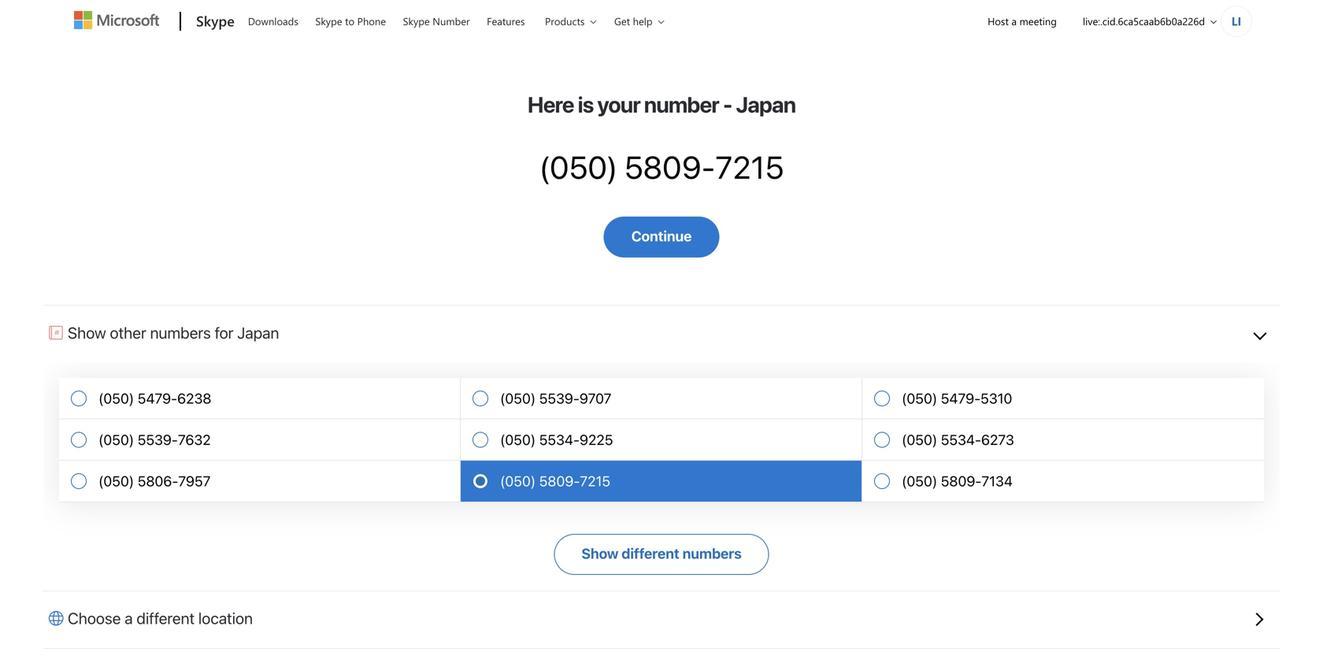 Task type: locate. For each thing, give the bounding box(es) containing it.
(050) 5534-9225
[[500, 431, 613, 448]]

2 horizontal spatial skype
[[403, 14, 430, 28]]

get
[[614, 14, 630, 28]]

to
[[345, 14, 355, 28]]

5534- down 0 5 0 5 4 7 9 5 3 1 0 element
[[941, 431, 982, 448]]

5479- up (050) 5534-6273
[[941, 390, 981, 407]]

show other numbers for japan
[[68, 323, 279, 342]]

1 horizontal spatial show
[[582, 545, 619, 562]]

(050) 5539-9707 radio
[[461, 378, 863, 420]]

2 horizontal spatial 5809-
[[941, 473, 982, 490]]

1 horizontal spatial different
[[622, 545, 680, 562]]

5809- inside 0 5 0 5 8 0 9 7 1 3 4 element
[[941, 473, 982, 490]]

(050) 5809-7215 down here is your number - japan at the top of page
[[539, 149, 784, 186]]

skype for skype to phone
[[315, 14, 342, 28]]

(050) 5809-7215 radio
[[461, 461, 863, 502]]

(050) 5479-5310
[[902, 390, 1013, 407]]

(050) for the (050) 5809-7134 "radio"
[[902, 473, 938, 490]]

show inside dropdown button
[[68, 323, 106, 342]]

numbers inside show different numbers 'button'
[[683, 545, 742, 562]]

(050)
[[539, 149, 618, 186], [98, 390, 134, 407], [500, 390, 536, 407], [902, 390, 938, 407], [98, 431, 134, 448], [500, 431, 536, 448], [902, 431, 938, 448], [98, 473, 134, 490], [500, 473, 536, 490], [902, 473, 938, 490]]

5809- inside 0 5 0 5 8 0 9 7 2 1 5 element
[[539, 473, 580, 490]]

5539- up (050) 5534-9225
[[539, 390, 580, 407]]

(050) for (050) 5479-5310 radio on the bottom right of the page
[[902, 390, 938, 407]]

5539- inside the 0 5 0 5 5 3 9 9 7 0 7 element
[[539, 390, 580, 407]]

1 horizontal spatial 5479-
[[941, 390, 981, 407]]

0 vertical spatial japan
[[736, 91, 796, 117]]

skype
[[196, 11, 235, 30], [315, 14, 342, 28], [403, 14, 430, 28]]

1 horizontal spatial 5534-
[[941, 431, 982, 448]]

5809- down 0 5 0 5 5 3 4 9 2 2 5 element in the bottom left of the page
[[539, 473, 580, 490]]

(050) 5479-5310 radio
[[863, 378, 1264, 420]]

(050) 5809-7134 radio
[[863, 461, 1264, 502]]

0 horizontal spatial numbers
[[150, 323, 211, 342]]

0 horizontal spatial 5809-
[[539, 473, 580, 490]]

1 horizontal spatial 5539-
[[539, 390, 580, 407]]

1 horizontal spatial japan
[[736, 91, 796, 117]]

1 5534- from the left
[[539, 431, 580, 448]]

li
[[1232, 13, 1242, 29]]

1 vertical spatial (050) 5809-7215
[[500, 473, 611, 490]]

0 horizontal spatial skype
[[196, 11, 235, 30]]

(050) inside 0 5 0 5 5 3 9 7 6 3 2 element
[[98, 431, 134, 448]]

2 5479- from the left
[[941, 390, 981, 407]]

5534- down the 0 5 0 5 5 3 9 9 7 0 7 element
[[539, 431, 580, 448]]

show different numbers button
[[554, 534, 769, 575]]

1 vertical spatial japan
[[237, 323, 279, 342]]

japan right -
[[736, 91, 796, 117]]

skype left to
[[315, 14, 342, 28]]

show for show other numbers for japan
[[68, 323, 106, 342]]

continue button
[[604, 217, 719, 258]]

7215
[[715, 149, 784, 186], [580, 473, 611, 490]]

(050) 5809-7134
[[902, 473, 1013, 490]]

1 vertical spatial a
[[125, 609, 133, 628]]

5479- for 6238
[[138, 390, 177, 407]]

skype left 'downloads'
[[196, 11, 235, 30]]

(050) up the (050) 5539-7632
[[98, 390, 134, 407]]

(050) inside 0 5 0 5 5 3 4 6 2 7 3 'element'
[[902, 431, 938, 448]]

0 vertical spatial 5539-
[[539, 390, 580, 407]]

0 horizontal spatial show
[[68, 323, 106, 342]]

features link
[[480, 1, 532, 39]]

(050) 5806-7957 radio
[[59, 461, 461, 502]]

-
[[723, 91, 732, 117]]

(050) down 0 5 0 5 4 7 9 5 3 1 0 element
[[902, 431, 938, 448]]

1 vertical spatial 7215
[[580, 473, 611, 490]]

0 vertical spatial (050) 5809-7215
[[539, 149, 784, 186]]

(050) inside 0 5 0 5 8 0 9 7 2 1 5 element
[[500, 473, 536, 490]]

1 vertical spatial different
[[137, 609, 195, 628]]

5534- for 9225
[[539, 431, 580, 448]]

5539- inside 0 5 0 5 5 3 9 7 6 3 2 element
[[138, 431, 178, 448]]

1 horizontal spatial a
[[1012, 14, 1017, 28]]

0 vertical spatial a
[[1012, 14, 1017, 28]]

show
[[68, 323, 106, 342], [582, 545, 619, 562]]

(050) down 0 5 0 5 5 3 4 6 2 7 3 'element'
[[902, 473, 938, 490]]

1 vertical spatial 5539-
[[138, 431, 178, 448]]

(050) 5534-6273
[[902, 431, 1015, 448]]

5809- for 0 5 0 5 8 0 9 7 1 3 4 element
[[941, 473, 982, 490]]

0 vertical spatial numbers
[[150, 323, 211, 342]]

skype number
[[403, 14, 470, 28]]

show inside 'button'
[[582, 545, 619, 562]]

(050) up (050) 5534-6273
[[902, 390, 938, 407]]

(050) left 5806-
[[98, 473, 134, 490]]

0 horizontal spatial different
[[137, 609, 195, 628]]

5539- for 9707
[[539, 390, 580, 407]]

0 horizontal spatial 5534-
[[539, 431, 580, 448]]

5809- down 0 5 0 5 5 3 4 6 2 7 3 'element'
[[941, 473, 982, 490]]

a inside dropdown button
[[125, 609, 133, 628]]

9707
[[580, 390, 612, 407]]

0 horizontal spatial a
[[125, 609, 133, 628]]

0 5 0 5 5 3 9 9 7 0 7 element
[[500, 390, 612, 407]]

skype for skype number
[[403, 14, 430, 28]]

5479- up the (050) 5539-7632
[[138, 390, 177, 407]]

1 horizontal spatial numbers
[[683, 545, 742, 562]]

(050) for (050) 5539-7632 radio
[[98, 431, 134, 448]]

(050) 5809-7215
[[539, 149, 784, 186], [500, 473, 611, 490]]

number
[[433, 14, 470, 28]]

downloads
[[248, 14, 298, 28]]

0 horizontal spatial 5479-
[[138, 390, 177, 407]]

5534- for 6273
[[941, 431, 982, 448]]

(050) 5534-9225 radio
[[461, 420, 863, 461]]

5809- for 0 5 0 5 8 0 9 7 2 1 5 element
[[539, 473, 580, 490]]

phone
[[357, 14, 386, 28]]

5539-
[[539, 390, 580, 407], [138, 431, 178, 448]]

japan right for
[[237, 323, 279, 342]]

7215 inside 0 5 0 5 8 0 9 7 2 1 5 element
[[580, 473, 611, 490]]

different left location
[[137, 609, 195, 628]]

numbers inside show other numbers for japan dropdown button
[[150, 323, 211, 342]]

0 5 0 5 5 3 4 9 2 2 5 element
[[500, 431, 613, 448]]

(050) inside 0 5 0 5 4 7 9 6 2 3 8 element
[[98, 390, 134, 407]]

(050) for (050) 5806-7957 option on the left bottom
[[98, 473, 134, 490]]

1 horizontal spatial 5809-
[[625, 149, 715, 186]]

is
[[578, 91, 594, 117]]

get help
[[614, 14, 653, 28]]

5809- down here is your number - japan at the top of page
[[625, 149, 715, 186]]

a right host on the top right
[[1012, 14, 1017, 28]]

0 5 0 5 4 7 9 6 2 3 8 element
[[98, 390, 211, 407]]

(050) 5809-7215 down 0 5 0 5 5 3 4 9 2 2 5 element in the bottom left of the page
[[500, 473, 611, 490]]

different inside choose a different location dropdown button
[[137, 609, 195, 628]]

1 horizontal spatial 7215
[[715, 149, 784, 186]]

5534-
[[539, 431, 580, 448], [941, 431, 982, 448]]

1 vertical spatial numbers
[[683, 545, 742, 562]]

different up choose a different location dropdown button
[[622, 545, 680, 562]]

(050) inside the 0 5 0 5 5 3 9 9 7 0 7 element
[[500, 390, 536, 407]]

(050) down 0 5 0 5 5 3 4 9 2 2 5 element in the bottom left of the page
[[500, 473, 536, 490]]

0 horizontal spatial japan
[[237, 323, 279, 342]]

5479- inside 0 5 0 5 4 7 9 6 2 3 8 element
[[138, 390, 177, 407]]

(050) up the (050) 5806-7957 at the left
[[98, 431, 134, 448]]

different
[[622, 545, 680, 562], [137, 609, 195, 628]]

5809-
[[625, 149, 715, 186], [539, 473, 580, 490], [941, 473, 982, 490]]

(050) inside 0 5 0 5 5 3 4 9 2 2 5 element
[[500, 431, 536, 448]]

(050) up 0 5 0 5 8 0 9 7 2 1 5 element
[[500, 431, 536, 448]]

show different numbers
[[582, 545, 742, 562]]

0 horizontal spatial 7215
[[580, 473, 611, 490]]

5539- up 5806-
[[138, 431, 178, 448]]

5479-
[[138, 390, 177, 407], [941, 390, 981, 407]]

(050) inside 0 5 0 5 8 0 6 7 9 5 7 element
[[98, 473, 134, 490]]

0 vertical spatial different
[[622, 545, 680, 562]]

numbers
[[150, 323, 211, 342], [683, 545, 742, 562]]

(050) up (050) 5534-9225
[[500, 390, 536, 407]]

0 vertical spatial show
[[68, 323, 106, 342]]

(050) inside 0 5 0 5 4 7 9 5 3 1 0 element
[[902, 390, 938, 407]]

show other numbers for japan button
[[43, 305, 1280, 362]]

a
[[1012, 14, 1017, 28], [125, 609, 133, 628]]

show for show different numbers
[[582, 545, 619, 562]]

features
[[487, 14, 525, 28]]

0 horizontal spatial 5539-
[[138, 431, 178, 448]]

0 5 0 5 4 7 9 5 3 1 0 element
[[902, 390, 1013, 407]]

skype left number
[[403, 14, 430, 28]]

numbers for different
[[683, 545, 742, 562]]

5534- inside 0 5 0 5 5 3 4 6 2 7 3 'element'
[[941, 431, 982, 448]]

meeting
[[1020, 14, 1057, 28]]

5534- inside 0 5 0 5 5 3 4 9 2 2 5 element
[[539, 431, 580, 448]]

(050) inside 0 5 0 5 8 0 9 7 1 3 4 element
[[902, 473, 938, 490]]

japan
[[736, 91, 796, 117], [237, 323, 279, 342]]

a right "choose"
[[125, 609, 133, 628]]

(050) 5479-6238 radio
[[59, 378, 461, 420]]

5479- inside 0 5 0 5 4 7 9 5 3 1 0 element
[[941, 390, 981, 407]]

2 5534- from the left
[[941, 431, 982, 448]]

1 horizontal spatial skype
[[315, 14, 342, 28]]

1 5479- from the left
[[138, 390, 177, 407]]

collapse-suggested-numbers option group
[[59, 378, 1264, 502]]

0 5 0 5 8 0 6 7 9 5 7 element
[[98, 473, 211, 490]]

1 vertical spatial show
[[582, 545, 619, 562]]

(050) 5539-7632
[[98, 431, 211, 448]]

7215 down -
[[715, 149, 784, 186]]

(050) 5539-9707
[[500, 390, 612, 407]]

(050) down 'is'
[[539, 149, 618, 186]]

7215 down 9225
[[580, 473, 611, 490]]



Task type: vqa. For each thing, say whether or not it's contained in the screenshot.
users
no



Task type: describe. For each thing, give the bounding box(es) containing it.
products
[[545, 14, 585, 28]]

(050) 5806-7957
[[98, 473, 211, 490]]

skype to phone
[[315, 14, 386, 28]]

choose a different location
[[68, 609, 253, 628]]

0 5 0 5 5 3 4 6 2 7 3 element
[[902, 431, 1015, 448]]

microsoft image
[[74, 11, 159, 29]]

choose
[[68, 609, 121, 628]]

location
[[198, 609, 253, 628]]

0 vertical spatial 7215
[[715, 149, 784, 186]]

a for different
[[125, 609, 133, 628]]

0 5 0 5 8 0 9 7 2 1 5 element
[[500, 473, 611, 490]]

(050) 5809-7215 inside option
[[500, 473, 611, 490]]

0 5 0 5 8 0 9 7 1 3 4 element
[[902, 473, 1013, 490]]

number
[[644, 91, 719, 117]]

for
[[215, 323, 234, 342]]

6238
[[177, 390, 211, 407]]

(050) for (050) 5539-9707 radio at the bottom of the page
[[500, 390, 536, 407]]

other
[[110, 323, 146, 342]]

(050) for (050) 5534-9225 radio
[[500, 431, 536, 448]]

7134
[[982, 473, 1013, 490]]

japan inside dropdown button
[[237, 323, 279, 342]]

(050) 5539-7632 radio
[[59, 420, 461, 461]]

skype number link
[[396, 1, 477, 39]]

continue
[[632, 228, 692, 245]]

7632
[[178, 431, 211, 448]]

9225
[[580, 431, 613, 448]]

your
[[597, 91, 640, 117]]

skype link
[[188, 1, 239, 43]]

get help button
[[604, 1, 677, 41]]

7957
[[178, 473, 211, 490]]

6273
[[982, 431, 1015, 448]]

5806-
[[138, 473, 178, 490]]

(050) for (050) 5534-6273 option
[[902, 431, 938, 448]]

host a meeting link
[[975, 1, 1071, 41]]

here
[[528, 91, 574, 117]]

products button
[[535, 1, 609, 41]]

(050) for the (050) 5809-7215 option
[[500, 473, 536, 490]]

5479- for 5310
[[941, 390, 981, 407]]

5310
[[981, 390, 1013, 407]]

a for meeting
[[1012, 14, 1017, 28]]

host
[[988, 14, 1009, 28]]

help
[[633, 14, 653, 28]]

choose a different location button
[[43, 591, 1280, 648]]

host a meeting
[[988, 14, 1057, 28]]

downloads link
[[241, 1, 306, 39]]

0 5 0 5 5 3 9 7 6 3 2 element
[[98, 431, 211, 448]]

numbers for other
[[150, 323, 211, 342]]

skype to phone link
[[308, 1, 393, 39]]

5539- for 7632
[[138, 431, 178, 448]]

different inside show different numbers 'button'
[[622, 545, 680, 562]]

(050) 5534-6273 radio
[[863, 420, 1264, 461]]

here is your number - japan
[[528, 91, 796, 117]]

(050) for (050) 5479-6238 radio
[[98, 390, 134, 407]]

skype for skype
[[196, 11, 235, 30]]

(050) 5479-6238
[[98, 390, 211, 407]]

live:.cid.6ca5caab6b0a226d
[[1083, 14, 1205, 28]]



